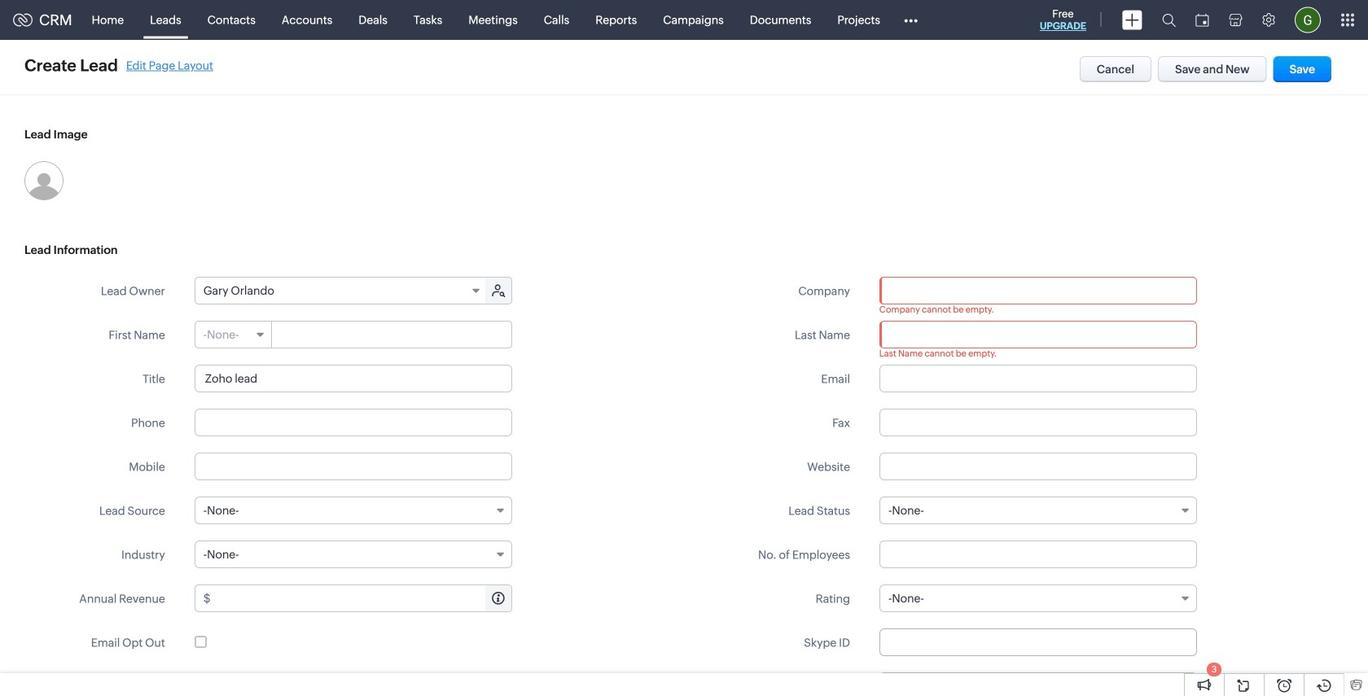 Task type: locate. For each thing, give the bounding box(es) containing it.
None text field
[[194, 365, 512, 393], [880, 365, 1197, 393], [880, 541, 1197, 568], [194, 365, 512, 393], [880, 365, 1197, 393], [880, 541, 1197, 568]]

Other Modules field
[[893, 7, 928, 33]]

None text field
[[880, 278, 1196, 304], [880, 321, 1197, 349], [273, 322, 511, 348], [194, 409, 512, 437], [880, 409, 1197, 437], [194, 453, 512, 480], [880, 453, 1197, 480], [213, 586, 511, 612], [880, 629, 1197, 656], [880, 673, 1197, 696], [880, 278, 1196, 304], [880, 321, 1197, 349], [273, 322, 511, 348], [194, 409, 512, 437], [880, 409, 1197, 437], [194, 453, 512, 480], [880, 453, 1197, 480], [213, 586, 511, 612], [880, 629, 1197, 656], [880, 673, 1197, 696]]

None field
[[195, 278, 487, 304], [880, 278, 1196, 304], [195, 322, 272, 348], [194, 497, 512, 524], [880, 497, 1197, 524], [194, 541, 512, 568], [880, 585, 1197, 612], [195, 278, 487, 304], [880, 278, 1196, 304], [195, 322, 272, 348], [194, 497, 512, 524], [880, 497, 1197, 524], [194, 541, 512, 568], [880, 585, 1197, 612]]

image image
[[24, 161, 64, 200]]

logo image
[[13, 13, 33, 26]]

create menu element
[[1112, 0, 1152, 39]]



Task type: describe. For each thing, give the bounding box(es) containing it.
profile element
[[1285, 0, 1331, 39]]

profile image
[[1295, 7, 1321, 33]]

search element
[[1152, 0, 1186, 40]]

create menu image
[[1122, 10, 1143, 30]]

calendar image
[[1196, 13, 1209, 26]]

search image
[[1162, 13, 1176, 27]]



Task type: vqa. For each thing, say whether or not it's contained in the screenshot.
Chats Image
no



